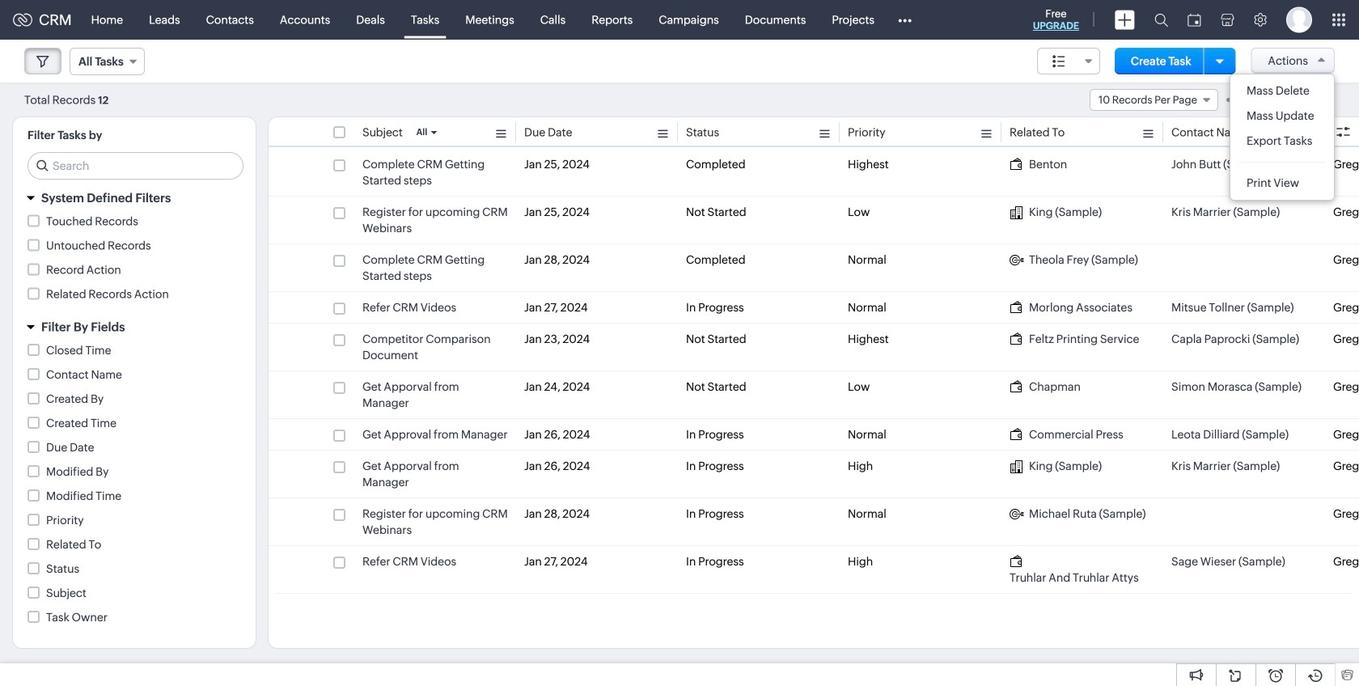 Task type: vqa. For each thing, say whether or not it's contained in the screenshot.
logo
yes



Task type: locate. For each thing, give the bounding box(es) containing it.
search element
[[1145, 0, 1179, 40]]

size image
[[1053, 54, 1066, 69]]

row group
[[269, 149, 1360, 594]]

search image
[[1155, 13, 1169, 27]]

None field
[[70, 48, 145, 75], [1038, 48, 1101, 74], [1090, 89, 1219, 111], [70, 48, 145, 75], [1090, 89, 1219, 111]]

create menu element
[[1106, 0, 1145, 39]]

profile element
[[1277, 0, 1323, 39]]

none field "size"
[[1038, 48, 1101, 74]]

logo image
[[13, 13, 32, 26]]



Task type: describe. For each thing, give the bounding box(es) containing it.
calendar image
[[1188, 13, 1202, 26]]

Search text field
[[28, 153, 243, 179]]

Other Modules field
[[888, 7, 923, 33]]

create menu image
[[1115, 10, 1136, 30]]

profile image
[[1287, 7, 1313, 33]]



